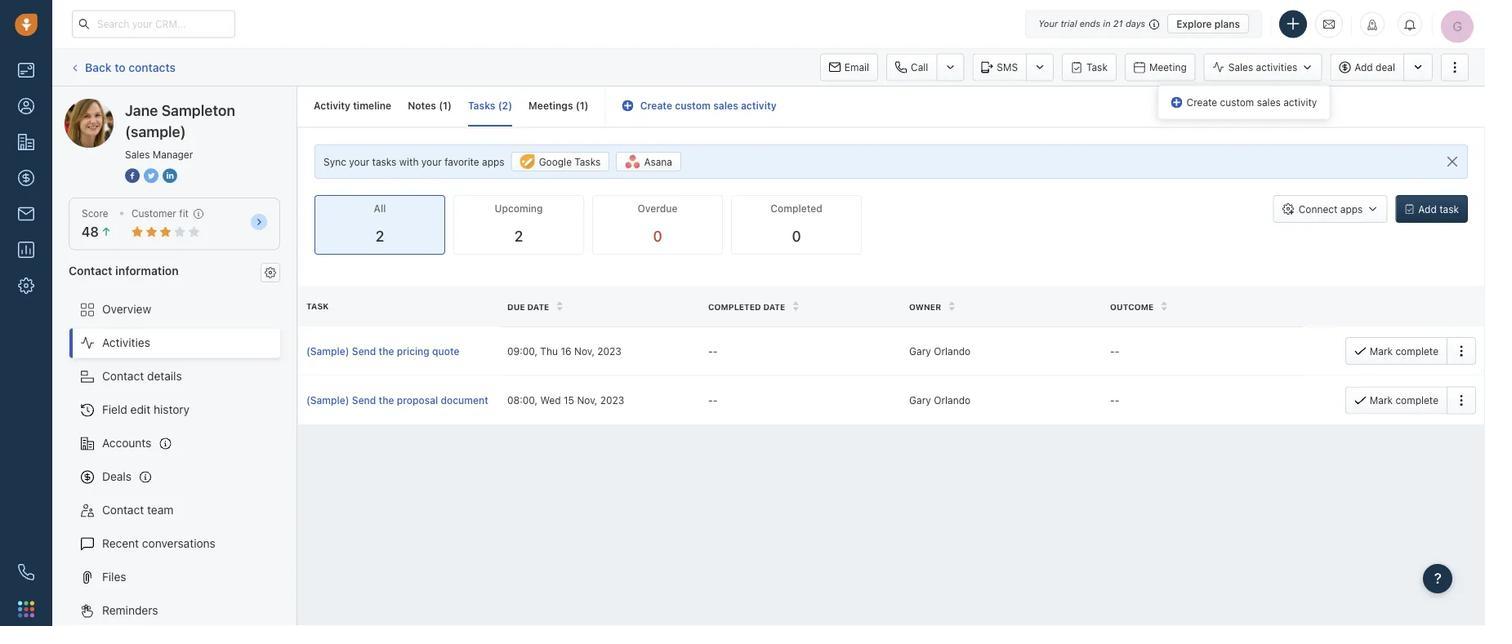 Task type: vqa. For each thing, say whether or not it's contained in the screenshot.
Phone element
yes



Task type: describe. For each thing, give the bounding box(es) containing it.
(sample) send the proposal document
[[306, 395, 488, 406]]

08:00, wed 15 nov, 2023
[[507, 395, 625, 406]]

2 your from the left
[[422, 156, 442, 168]]

1 horizontal spatial custom
[[1220, 97, 1255, 108]]

document
[[441, 395, 488, 406]]

nov, for 16
[[574, 346, 595, 357]]

call button
[[887, 54, 937, 81]]

twitter circled image
[[144, 167, 159, 184]]

48
[[82, 224, 99, 240]]

phone image
[[18, 565, 34, 581]]

task inside button
[[1087, 62, 1108, 73]]

details
[[147, 370, 182, 383]]

timeline
[[353, 100, 392, 112]]

with
[[399, 156, 419, 168]]

send for proposal
[[352, 395, 376, 406]]

wed
[[540, 395, 561, 406]]

sales activities button
[[1204, 54, 1322, 81]]

deals
[[102, 470, 132, 484]]

completed date
[[708, 302, 786, 312]]

team
[[147, 504, 174, 517]]

deal
[[1376, 62, 1396, 73]]

date for due date
[[527, 302, 549, 312]]

0 horizontal spatial apps
[[482, 156, 505, 168]]

contacts
[[129, 60, 176, 74]]

activities
[[1256, 62, 1298, 73]]

connect
[[1299, 204, 1338, 215]]

ends
[[1080, 18, 1101, 29]]

mark complete for 08:00, wed 15 nov, 2023
[[1370, 395, 1439, 406]]

asana
[[644, 156, 672, 168]]

mark for 08:00, wed 15 nov, 2023
[[1370, 395, 1393, 406]]

task button
[[1062, 54, 1117, 81]]

add deal button
[[1331, 54, 1404, 81]]

sampleton down contacts
[[126, 98, 182, 112]]

0 horizontal spatial create
[[640, 100, 673, 112]]

1 horizontal spatial create custom sales activity
[[1187, 97, 1317, 108]]

) for meetings ( 1 )
[[585, 100, 589, 112]]

fit
[[179, 208, 189, 219]]

linkedin circled image
[[163, 167, 177, 184]]

tasks ( 2 )
[[468, 100, 512, 112]]

meeting button
[[1125, 54, 1196, 81]]

explore plans link
[[1168, 14, 1249, 34]]

mark complete button for 09:00, thu 16 nov, 2023
[[1346, 338, 1447, 365]]

asana button
[[616, 152, 682, 172]]

manager
[[153, 149, 193, 160]]

08:00,
[[507, 395, 538, 406]]

gary for 09:00, thu 16 nov, 2023
[[910, 346, 931, 357]]

the for pricing
[[379, 346, 394, 357]]

create custom sales activity link
[[622, 100, 777, 112]]

files
[[102, 571, 126, 584]]

all
[[374, 203, 386, 215]]

call
[[911, 62, 929, 73]]

email image
[[1324, 17, 1335, 31]]

send for pricing
[[352, 346, 376, 357]]

2 for upcoming
[[515, 228, 523, 245]]

(sample) send the proposal document link
[[306, 393, 491, 408]]

gary orlando for 08:00, wed 15 nov, 2023
[[910, 395, 971, 406]]

mark complete button for 08:00, wed 15 nov, 2023
[[1346, 387, 1447, 415]]

quote
[[432, 346, 460, 357]]

sales activities
[[1229, 62, 1298, 73]]

mark for 09:00, thu 16 nov, 2023
[[1370, 346, 1393, 357]]

09:00,
[[507, 346, 538, 357]]

your trial ends in 21 days
[[1039, 18, 1146, 29]]

outcome
[[1111, 302, 1154, 312]]

0 for overdue
[[653, 228, 662, 245]]

meetings
[[529, 100, 573, 112]]

email button
[[820, 54, 878, 81]]

add for add deal
[[1355, 62, 1373, 73]]

google
[[539, 156, 572, 168]]

tasks inside button
[[575, 156, 601, 168]]

tasks
[[372, 156, 397, 168]]

field
[[102, 403, 127, 417]]

trial
[[1061, 18, 1077, 29]]

mark complete for 09:00, thu 16 nov, 2023
[[1370, 346, 1439, 357]]

add for add task
[[1419, 204, 1437, 215]]

plans
[[1215, 18, 1240, 29]]

jane inside jane sampleton (sample)
[[125, 101, 158, 119]]

back
[[85, 60, 112, 74]]

call link
[[887, 54, 937, 81]]

activities
[[102, 336, 150, 350]]

days
[[1126, 18, 1146, 29]]

add task
[[1419, 204, 1459, 215]]

explore
[[1177, 18, 1212, 29]]

09:00, thu 16 nov, 2023
[[507, 346, 622, 357]]

due
[[507, 302, 525, 312]]

(sample) send the pricing quote link
[[306, 344, 491, 359]]

15
[[564, 395, 574, 406]]

gary orlando for 09:00, thu 16 nov, 2023
[[910, 346, 971, 357]]

0 horizontal spatial activity
[[741, 100, 777, 112]]

contact team
[[102, 504, 174, 517]]

orlando for 09:00, thu 16 nov, 2023
[[934, 346, 971, 357]]

sampleton inside jane sampleton (sample)
[[162, 101, 235, 119]]

information
[[115, 264, 179, 277]]

2023 for 09:00, thu 16 nov, 2023
[[598, 346, 622, 357]]

customer fit
[[131, 208, 189, 219]]

activity
[[314, 100, 351, 112]]

meeting
[[1150, 62, 1187, 73]]

score
[[82, 208, 108, 219]]

contact information
[[69, 264, 179, 277]]

gary for 08:00, wed 15 nov, 2023
[[910, 395, 931, 406]]

google tasks button
[[511, 152, 610, 172]]

1 for notes ( 1 )
[[443, 100, 448, 112]]

in
[[1103, 18, 1111, 29]]

customer
[[131, 208, 176, 219]]

completed for completed
[[771, 203, 823, 215]]

Search your CRM... text field
[[72, 10, 235, 38]]

2 for all
[[376, 228, 384, 245]]

( for notes
[[439, 100, 443, 112]]

(sample) send the pricing quote
[[306, 346, 460, 357]]

your
[[1039, 18, 1058, 29]]

0 horizontal spatial task
[[306, 302, 329, 311]]

sync
[[324, 156, 346, 168]]

1 horizontal spatial apps
[[1341, 204, 1363, 215]]



Task type: locate. For each thing, give the bounding box(es) containing it.
1 ) from the left
[[448, 100, 452, 112]]

the left the proposal
[[379, 395, 394, 406]]

complete for 09:00, thu 16 nov, 2023
[[1396, 346, 1439, 357]]

1 vertical spatial send
[[352, 395, 376, 406]]

jane sampleton (sample)
[[97, 98, 231, 112], [125, 101, 235, 140]]

1 horizontal spatial activity
[[1284, 97, 1317, 108]]

nov, right 16
[[574, 346, 595, 357]]

(sample) inside (sample) send the proposal document 'link'
[[306, 395, 349, 406]]

1 horizontal spatial your
[[422, 156, 442, 168]]

accounts
[[102, 437, 151, 450]]

1 vertical spatial mark
[[1370, 395, 1393, 406]]

upcoming
[[495, 203, 543, 215]]

tasks
[[468, 100, 496, 112], [575, 156, 601, 168]]

1 horizontal spatial )
[[508, 100, 512, 112]]

1 vertical spatial contact
[[102, 370, 144, 383]]

your right sync
[[349, 156, 370, 168]]

1 horizontal spatial 2
[[502, 100, 508, 112]]

your right with
[[422, 156, 442, 168]]

48 button
[[82, 224, 112, 240]]

2 horizontal spatial )
[[585, 100, 589, 112]]

1 vertical spatial (sample)
[[306, 395, 349, 406]]

1 mark complete from the top
[[1370, 346, 1439, 357]]

1 vertical spatial mark complete
[[1370, 395, 1439, 406]]

1 vertical spatial the
[[379, 395, 394, 406]]

sales up facebook circled image
[[125, 149, 150, 160]]

task down your trial ends in 21 days
[[1087, 62, 1108, 73]]

1 vertical spatial completed
[[708, 302, 761, 312]]

1 ( from the left
[[439, 100, 443, 112]]

2023 right 16
[[598, 346, 622, 357]]

activity
[[1284, 97, 1317, 108], [741, 100, 777, 112]]

1 horizontal spatial add
[[1419, 204, 1437, 215]]

2 mark complete button from the top
[[1346, 387, 1447, 415]]

(sample)
[[306, 346, 349, 357], [306, 395, 349, 406]]

0 vertical spatial mark complete button
[[1346, 338, 1447, 365]]

0 vertical spatial task
[[1087, 62, 1108, 73]]

complete
[[1396, 346, 1439, 357], [1396, 395, 1439, 406]]

2 0 from the left
[[792, 228, 801, 245]]

)
[[448, 100, 452, 112], [508, 100, 512, 112], [585, 100, 589, 112]]

0 vertical spatial (sample)
[[185, 98, 231, 112]]

google tasks
[[539, 156, 601, 168]]

1 vertical spatial add
[[1419, 204, 1437, 215]]

sales for sales manager
[[125, 149, 150, 160]]

0 vertical spatial completed
[[771, 203, 823, 215]]

2 send from the top
[[352, 395, 376, 406]]

2 vertical spatial contact
[[102, 504, 144, 517]]

1 vertical spatial (sample)
[[125, 123, 186, 140]]

16
[[561, 346, 572, 357]]

2 gary from the top
[[910, 395, 931, 406]]

thu
[[540, 346, 558, 357]]

overdue
[[638, 203, 678, 215]]

1 mark from the top
[[1370, 346, 1393, 357]]

1 horizontal spatial jane
[[125, 101, 158, 119]]

1 mark complete button from the top
[[1346, 338, 1447, 365]]

2023 for 08:00, wed 15 nov, 2023
[[600, 395, 625, 406]]

1 vertical spatial orlando
[[934, 395, 971, 406]]

task
[[1440, 204, 1459, 215]]

2 mark complete from the top
[[1370, 395, 1439, 406]]

sales manager
[[125, 149, 193, 160]]

0 horizontal spatial 0
[[653, 228, 662, 245]]

conversations
[[142, 537, 216, 551]]

3 ( from the left
[[576, 100, 580, 112]]

phone element
[[10, 556, 42, 589]]

jane down contacts
[[125, 101, 158, 119]]

mark complete button
[[1346, 338, 1447, 365], [1346, 387, 1447, 415]]

0 vertical spatial apps
[[482, 156, 505, 168]]

0 vertical spatial 2023
[[598, 346, 622, 357]]

1 horizontal spatial date
[[763, 302, 786, 312]]

1 horizontal spatial task
[[1087, 62, 1108, 73]]

send down (sample) send the pricing quote
[[352, 395, 376, 406]]

the inside the (sample) send the pricing quote link
[[379, 346, 394, 357]]

0 vertical spatial send
[[352, 346, 376, 357]]

gary orlando
[[910, 346, 971, 357], [910, 395, 971, 406]]

contact for contact information
[[69, 264, 112, 277]]

0 horizontal spatial sales
[[714, 100, 738, 112]]

task up (sample) send the pricing quote
[[306, 302, 329, 311]]

add deal
[[1355, 62, 1396, 73]]

( left 'meetings'
[[498, 100, 502, 112]]

1 1 from the left
[[443, 100, 448, 112]]

0 vertical spatial mark complete
[[1370, 346, 1439, 357]]

(sample) up manager
[[185, 98, 231, 112]]

2 the from the top
[[379, 395, 394, 406]]

the for proposal
[[379, 395, 394, 406]]

) for tasks ( 2 )
[[508, 100, 512, 112]]

0 vertical spatial gary
[[910, 346, 931, 357]]

recent
[[102, 537, 139, 551]]

orlando for 08:00, wed 15 nov, 2023
[[934, 395, 971, 406]]

1 right notes
[[443, 100, 448, 112]]

nov,
[[574, 346, 595, 357], [577, 395, 598, 406]]

completed for completed date
[[708, 302, 761, 312]]

contact for contact team
[[102, 504, 144, 517]]

(sample) for (sample) send the proposal document
[[306, 395, 349, 406]]

0 horizontal spatial sales
[[125, 149, 150, 160]]

facebook circled image
[[125, 167, 140, 184]]

freshworks switcher image
[[18, 602, 34, 618]]

add left task
[[1419, 204, 1437, 215]]

2 ( from the left
[[498, 100, 502, 112]]

sales for sales activities
[[1229, 62, 1254, 73]]

contact up recent
[[102, 504, 144, 517]]

1 vertical spatial nov,
[[577, 395, 598, 406]]

( right 'meetings'
[[576, 100, 580, 112]]

add task button
[[1396, 195, 1468, 223]]

0 horizontal spatial jane
[[97, 98, 122, 112]]

1 vertical spatial mark complete button
[[1346, 387, 1447, 415]]

contact
[[69, 264, 112, 277], [102, 370, 144, 383], [102, 504, 144, 517]]

sales activities button
[[1204, 54, 1331, 81]]

contact down "48"
[[69, 264, 112, 277]]

0 horizontal spatial tasks
[[468, 100, 496, 112]]

(sample)
[[185, 98, 231, 112], [125, 123, 186, 140]]

1 for meetings ( 1 )
[[580, 100, 585, 112]]

notes
[[408, 100, 436, 112]]

apps
[[482, 156, 505, 168], [1341, 204, 1363, 215]]

0 vertical spatial tasks
[[468, 100, 496, 112]]

) right notes
[[448, 100, 452, 112]]

tasks right notes ( 1 )
[[468, 100, 496, 112]]

custom up asana button
[[675, 100, 711, 112]]

2 horizontal spatial 2
[[515, 228, 523, 245]]

1 horizontal spatial (
[[498, 100, 502, 112]]

1 vertical spatial 2023
[[600, 395, 625, 406]]

the
[[379, 346, 394, 357], [379, 395, 394, 406]]

0 horizontal spatial your
[[349, 156, 370, 168]]

(sample) inside jane sampleton (sample)
[[125, 123, 186, 140]]

history
[[154, 403, 190, 417]]

jane sampleton (sample) down contacts
[[97, 98, 231, 112]]

1 vertical spatial gary
[[910, 395, 931, 406]]

back to contacts
[[85, 60, 176, 74]]

reminders
[[102, 604, 158, 618]]

2
[[502, 100, 508, 112], [376, 228, 384, 245], [515, 228, 523, 245]]

1 right 'meetings'
[[580, 100, 585, 112]]

2 gary orlando from the top
[[910, 395, 971, 406]]

( for meetings
[[576, 100, 580, 112]]

0 vertical spatial gary orlando
[[910, 346, 971, 357]]

0 vertical spatial nov,
[[574, 346, 595, 357]]

0 horizontal spatial date
[[527, 302, 549, 312]]

sms
[[997, 62, 1018, 73]]

add left deal
[[1355, 62, 1373, 73]]

3 ) from the left
[[585, 100, 589, 112]]

2 orlando from the top
[[934, 395, 971, 406]]

favorite
[[445, 156, 479, 168]]

0 horizontal spatial completed
[[708, 302, 761, 312]]

complete for 08:00, wed 15 nov, 2023
[[1396, 395, 1439, 406]]

create down meeting
[[1187, 97, 1218, 108]]

sms button
[[973, 54, 1026, 81]]

jane sampleton (sample) up manager
[[125, 101, 235, 140]]

0 horizontal spatial add
[[1355, 62, 1373, 73]]

custom
[[1220, 97, 1255, 108], [675, 100, 711, 112]]

meetings ( 1 )
[[529, 100, 589, 112]]

jane down to
[[97, 98, 122, 112]]

1 vertical spatial tasks
[[575, 156, 601, 168]]

2 down all
[[376, 228, 384, 245]]

1 horizontal spatial 1
[[580, 100, 585, 112]]

contact details
[[102, 370, 182, 383]]

1 0 from the left
[[653, 228, 662, 245]]

0 for completed
[[792, 228, 801, 245]]

sampleton up manager
[[162, 101, 235, 119]]

task
[[1087, 62, 1108, 73], [306, 302, 329, 311]]

nov, for 15
[[577, 395, 598, 406]]

(sample) for (sample) send the pricing quote
[[306, 346, 349, 357]]

21
[[1114, 18, 1123, 29]]

apps right connect
[[1341, 204, 1363, 215]]

1 vertical spatial gary orlando
[[910, 395, 971, 406]]

0 vertical spatial orlando
[[934, 346, 971, 357]]

1 horizontal spatial tasks
[[575, 156, 601, 168]]

2 mark from the top
[[1370, 395, 1393, 406]]

field edit history
[[102, 403, 190, 417]]

1 the from the top
[[379, 346, 394, 357]]

0 horizontal spatial custom
[[675, 100, 711, 112]]

1 (sample) from the top
[[306, 346, 349, 357]]

to
[[115, 60, 126, 74]]

-
[[708, 346, 713, 357], [713, 346, 718, 357], [1111, 346, 1115, 357], [1115, 346, 1120, 357], [708, 395, 713, 406], [713, 395, 718, 406], [1111, 395, 1115, 406], [1115, 395, 1120, 406]]

send inside 'link'
[[352, 395, 376, 406]]

--
[[708, 346, 718, 357], [1111, 346, 1120, 357], [708, 395, 718, 406], [1111, 395, 1120, 406]]

0 horizontal spatial )
[[448, 100, 452, 112]]

the left pricing
[[379, 346, 394, 357]]

1 your from the left
[[349, 156, 370, 168]]

1 horizontal spatial create
[[1187, 97, 1218, 108]]

1 send from the top
[[352, 346, 376, 357]]

owner
[[910, 302, 942, 312]]

email
[[845, 62, 869, 73]]

sync your tasks with your favorite apps
[[324, 156, 505, 168]]

orlando
[[934, 346, 971, 357], [934, 395, 971, 406]]

overview
[[102, 303, 151, 316]]

) for notes ( 1 )
[[448, 100, 452, 112]]

tasks right google
[[575, 156, 601, 168]]

1 orlando from the top
[[934, 346, 971, 357]]

( right notes
[[439, 100, 443, 112]]

1 vertical spatial complete
[[1396, 395, 1439, 406]]

sales left activities
[[1229, 62, 1254, 73]]

the inside (sample) send the proposal document 'link'
[[379, 395, 394, 406]]

1 horizontal spatial sales
[[1257, 97, 1281, 108]]

create custom sales activity up asana
[[640, 100, 777, 112]]

0 vertical spatial sales
[[1229, 62, 1254, 73]]

2 down upcoming
[[515, 228, 523, 245]]

2 ) from the left
[[508, 100, 512, 112]]

activity timeline
[[314, 100, 392, 112]]

1 vertical spatial sales
[[125, 149, 150, 160]]

0 horizontal spatial (
[[439, 100, 443, 112]]

) right 'meetings'
[[585, 100, 589, 112]]

0 horizontal spatial 1
[[443, 100, 448, 112]]

2 horizontal spatial (
[[576, 100, 580, 112]]

1 gary from the top
[[910, 346, 931, 357]]

1 horizontal spatial sales
[[1229, 62, 1254, 73]]

connect apps button
[[1274, 195, 1388, 223], [1274, 195, 1388, 223]]

2 date from the left
[[763, 302, 786, 312]]

1 complete from the top
[[1396, 346, 1439, 357]]

gary
[[910, 346, 931, 357], [910, 395, 931, 406]]

add inside add task button
[[1419, 204, 1437, 215]]

0 vertical spatial mark
[[1370, 346, 1393, 357]]

proposal
[[397, 395, 438, 406]]

notes ( 1 )
[[408, 100, 452, 112]]

recent conversations
[[102, 537, 216, 551]]

1 date from the left
[[527, 302, 549, 312]]

edit
[[130, 403, 151, 417]]

1
[[443, 100, 448, 112], [580, 100, 585, 112]]

1 vertical spatial task
[[306, 302, 329, 311]]

send left pricing
[[352, 346, 376, 357]]

back to contacts link
[[69, 55, 177, 80]]

0 horizontal spatial 2
[[376, 228, 384, 245]]

date for completed date
[[763, 302, 786, 312]]

contact down activities on the left bottom
[[102, 370, 144, 383]]

2 1 from the left
[[580, 100, 585, 112]]

2023
[[598, 346, 622, 357], [600, 395, 625, 406]]

custom down sales activities button
[[1220, 97, 1255, 108]]

1 gary orlando from the top
[[910, 346, 971, 357]]

create up asana
[[640, 100, 673, 112]]

2023 right 15 at left
[[600, 395, 625, 406]]

1 horizontal spatial completed
[[771, 203, 823, 215]]

your
[[349, 156, 370, 168], [422, 156, 442, 168]]

0 vertical spatial contact
[[69, 264, 112, 277]]

) left 'meetings'
[[508, 100, 512, 112]]

2 left 'meetings'
[[502, 100, 508, 112]]

0 vertical spatial the
[[379, 346, 394, 357]]

1 horizontal spatial 0
[[792, 228, 801, 245]]

0 vertical spatial add
[[1355, 62, 1373, 73]]

( for tasks
[[498, 100, 502, 112]]

contact for contact details
[[102, 370, 144, 383]]

0 horizontal spatial create custom sales activity
[[640, 100, 777, 112]]

create custom sales activity down sales activities button
[[1187, 97, 1317, 108]]

1 vertical spatial apps
[[1341, 204, 1363, 215]]

mng settings image
[[265, 267, 276, 278]]

add inside add deal 'button'
[[1355, 62, 1373, 73]]

sales inside button
[[1229, 62, 1254, 73]]

2 (sample) from the top
[[306, 395, 349, 406]]

(sample) up sales manager
[[125, 123, 186, 140]]

apps right favorite
[[482, 156, 505, 168]]

0 vertical spatial (sample)
[[306, 346, 349, 357]]

pricing
[[397, 346, 430, 357]]

0 vertical spatial complete
[[1396, 346, 1439, 357]]

2 complete from the top
[[1396, 395, 1439, 406]]

sales
[[1229, 62, 1254, 73], [125, 149, 150, 160]]

nov, right 15 at left
[[577, 395, 598, 406]]

due date
[[507, 302, 549, 312]]



